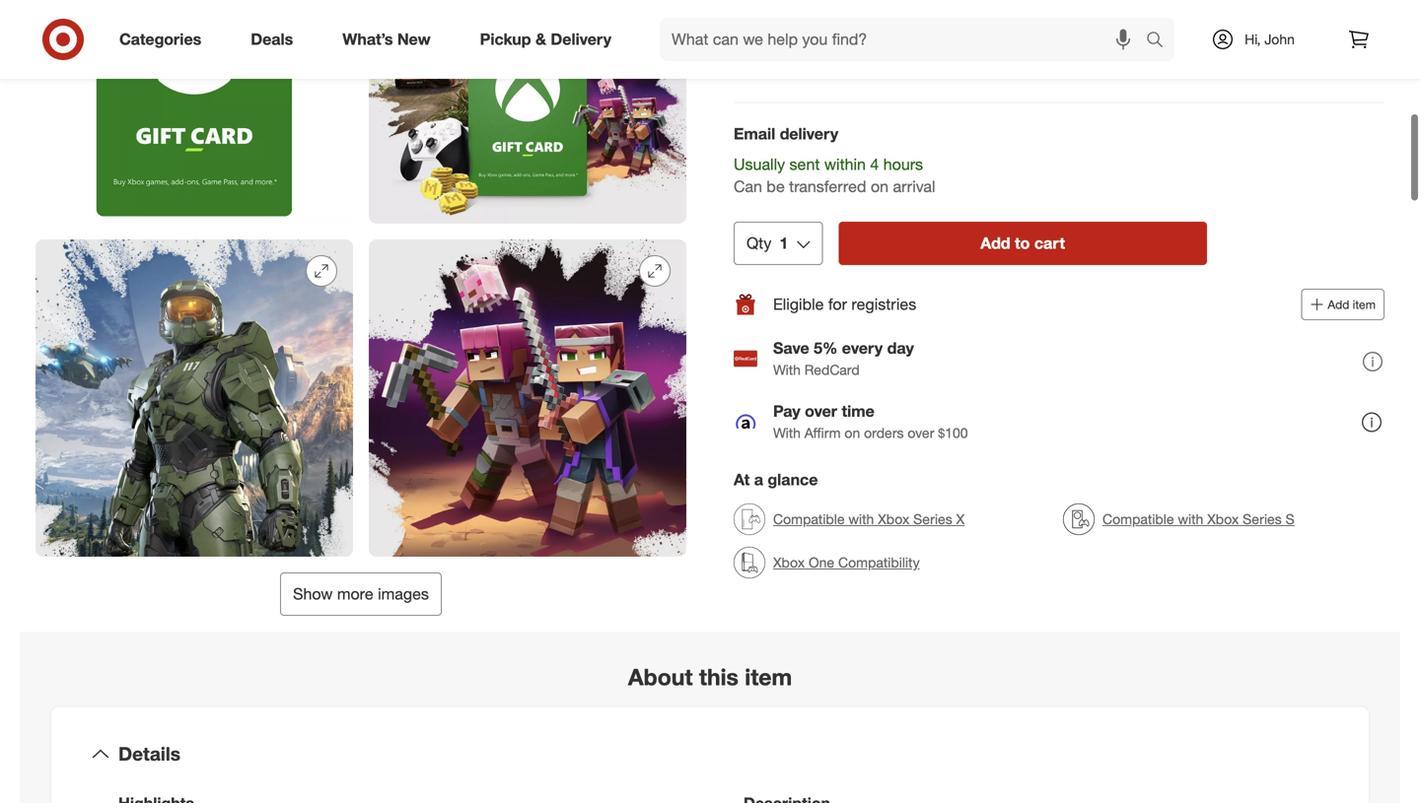 Task type: vqa. For each thing, say whether or not it's contained in the screenshot.
the topmost Over
yes



Task type: describe. For each thing, give the bounding box(es) containing it.
with inside save 5% every day with redcard
[[773, 362, 801, 379]]

4
[[870, 155, 879, 174]]

with for compatible with xbox series x
[[849, 511, 874, 528]]

e-mail link
[[736, 31, 817, 74]]

what's
[[343, 30, 393, 49]]

xbox for x
[[878, 511, 910, 528]]

usually
[[734, 155, 785, 174]]

time
[[842, 402, 875, 421]]

xbox inside button
[[773, 554, 805, 572]]

new
[[397, 30, 431, 49]]

what's new link
[[326, 18, 455, 61]]

what's new
[[343, 30, 431, 49]]

sent
[[790, 155, 820, 174]]

&
[[536, 30, 546, 49]]

show more images
[[293, 585, 429, 604]]

qty
[[747, 234, 772, 253]]

at a glance
[[734, 471, 818, 490]]

affirm
[[805, 425, 841, 442]]

transferred
[[789, 177, 867, 196]]

on inside usually sent within 4 hours can be transferred on arrival
[[871, 177, 889, 196]]

pay over time with affirm on orders over $100
[[773, 402, 968, 442]]

xbox for s
[[1208, 511, 1239, 528]]

on inside pay over time with affirm on orders over $100
[[845, 425, 860, 442]]

pay
[[773, 402, 801, 421]]

deals
[[251, 30, 293, 49]]

about this item
[[628, 664, 792, 692]]

for
[[829, 295, 847, 314]]

delivery
[[551, 30, 612, 49]]

with for compatible with xbox series s
[[1178, 511, 1204, 528]]

eligible for registries
[[773, 295, 917, 314]]

compatibility
[[838, 554, 920, 572]]

series for s
[[1243, 511, 1282, 528]]

glance
[[768, 471, 818, 490]]

add for add item
[[1328, 297, 1350, 312]]

pickup & delivery link
[[463, 18, 636, 61]]

more
[[337, 585, 374, 604]]

day
[[887, 339, 914, 358]]

details
[[118, 744, 180, 766]]

about
[[628, 664, 693, 692]]

compatible with xbox series s button
[[1063, 498, 1295, 542]]

1 vertical spatial item
[[745, 664, 792, 692]]

compatible for compatible with xbox series s
[[1103, 511, 1174, 528]]

x
[[957, 511, 965, 528]]

orders
[[864, 425, 904, 442]]

deals link
[[234, 18, 318, 61]]

at
[[734, 471, 750, 490]]

add to cart button
[[839, 222, 1207, 265]]

add item button
[[1301, 289, 1385, 321]]

e-mail group
[[732, 0, 1385, 82]]

arrival
[[893, 177, 936, 196]]

usually sent within 4 hours can be transferred on arrival
[[734, 155, 936, 196]]

5%
[[814, 339, 838, 358]]

add for add to cart
[[981, 234, 1011, 253]]

email
[[734, 124, 776, 143]]

xbox one compatibility button
[[734, 542, 920, 585]]

series for x
[[914, 511, 953, 528]]



Task type: locate. For each thing, give the bounding box(es) containing it.
over
[[805, 402, 838, 421], [908, 425, 935, 442]]

1
[[780, 234, 788, 253]]

on down 4
[[871, 177, 889, 196]]

series
[[914, 511, 953, 528], [1243, 511, 1282, 528]]

image gallery element
[[36, 0, 687, 617]]

1 horizontal spatial item
[[1353, 297, 1376, 312]]

delivery
[[780, 124, 839, 143]]

xbox
[[878, 511, 910, 528], [1208, 511, 1239, 528], [773, 554, 805, 572]]

with inside pay over time with affirm on orders over $100
[[773, 425, 801, 442]]

show more images button
[[280, 573, 442, 617]]

What can we help you find? suggestions appear below search field
[[660, 18, 1151, 61]]

1 series from the left
[[914, 511, 953, 528]]

xbox left s
[[1208, 511, 1239, 528]]

0 horizontal spatial compatible
[[773, 511, 845, 528]]

registries
[[852, 295, 917, 314]]

xbox up 'compatibility' at bottom
[[878, 511, 910, 528]]

pickup & delivery
[[480, 30, 612, 49]]

every
[[842, 339, 883, 358]]

within
[[825, 155, 866, 174]]

1 horizontal spatial series
[[1243, 511, 1282, 528]]

1 horizontal spatial compatible
[[1103, 511, 1174, 528]]

0 vertical spatial item
[[1353, 297, 1376, 312]]

series inside compatible with xbox series x button
[[914, 511, 953, 528]]

save
[[773, 339, 810, 358]]

series inside compatible with xbox series s button
[[1243, 511, 1282, 528]]

xbox gift card (digital), 4 of 10 image
[[36, 240, 353, 557]]

search
[[1137, 32, 1185, 51]]

0 horizontal spatial series
[[914, 511, 953, 528]]

hours
[[884, 155, 923, 174]]

e-mail
[[749, 43, 805, 62]]

add to cart
[[981, 234, 1065, 253]]

on down 'time'
[[845, 425, 860, 442]]

search button
[[1137, 18, 1185, 65]]

compatible for compatible with xbox series x
[[773, 511, 845, 528]]

1 vertical spatial over
[[908, 425, 935, 442]]

be
[[767, 177, 785, 196]]

qty 1
[[747, 234, 788, 253]]

compatible with xbox series x button
[[734, 498, 965, 542]]

images
[[378, 585, 429, 604]]

2 series from the left
[[1243, 511, 1282, 528]]

1 vertical spatial add
[[1328, 297, 1350, 312]]

email delivery
[[734, 124, 839, 143]]

2 with from the top
[[773, 425, 801, 442]]

on
[[871, 177, 889, 196], [845, 425, 860, 442]]

$100
[[938, 425, 968, 442]]

xbox one compatibility
[[773, 554, 920, 572]]

eligible
[[773, 295, 824, 314]]

series left x
[[914, 511, 953, 528]]

e-
[[749, 43, 765, 62]]

compatible with xbox series x
[[773, 511, 965, 528]]

1 with from the left
[[849, 511, 874, 528]]

mail
[[765, 43, 805, 62]]

0 horizontal spatial xbox
[[773, 554, 805, 572]]

compatible
[[773, 511, 845, 528], [1103, 511, 1174, 528]]

item
[[1353, 297, 1376, 312], [745, 664, 792, 692]]

xbox gift card (digital), 2 of 10 image
[[36, 0, 353, 224]]

s
[[1286, 511, 1295, 528]]

xbox gift card (digital), 5 of 10 image
[[369, 240, 687, 557]]

categories
[[119, 30, 201, 49]]

redcard
[[805, 362, 860, 379]]

add item
[[1328, 297, 1376, 312]]

1 vertical spatial on
[[845, 425, 860, 442]]

0 horizontal spatial with
[[849, 511, 874, 528]]

with
[[849, 511, 874, 528], [1178, 511, 1204, 528]]

can
[[734, 177, 762, 196]]

1 compatible from the left
[[773, 511, 845, 528]]

over left the $100
[[908, 425, 935, 442]]

1 with from the top
[[773, 362, 801, 379]]

hi, john
[[1245, 31, 1295, 48]]

john
[[1265, 31, 1295, 48]]

to
[[1015, 234, 1030, 253]]

add
[[981, 234, 1011, 253], [1328, 297, 1350, 312]]

one
[[809, 554, 835, 572]]

pickup
[[480, 30, 531, 49]]

1 vertical spatial with
[[773, 425, 801, 442]]

with down pay
[[773, 425, 801, 442]]

cart
[[1035, 234, 1065, 253]]

details button
[[67, 724, 1353, 787]]

0 vertical spatial with
[[773, 362, 801, 379]]

1 horizontal spatial with
[[1178, 511, 1204, 528]]

xbox left one
[[773, 554, 805, 572]]

0 horizontal spatial on
[[845, 425, 860, 442]]

with
[[773, 362, 801, 379], [773, 425, 801, 442]]

1 horizontal spatial xbox
[[878, 511, 910, 528]]

1 horizontal spatial on
[[871, 177, 889, 196]]

1 horizontal spatial add
[[1328, 297, 1350, 312]]

compatible with xbox series s
[[1103, 511, 1295, 528]]

this
[[699, 664, 739, 692]]

2 horizontal spatial xbox
[[1208, 511, 1239, 528]]

0 horizontal spatial item
[[745, 664, 792, 692]]

2 with from the left
[[1178, 511, 1204, 528]]

over up "affirm"
[[805, 402, 838, 421]]

a
[[754, 471, 763, 490]]

2 compatible from the left
[[1103, 511, 1174, 528]]

0 vertical spatial over
[[805, 402, 838, 421]]

1 horizontal spatial over
[[908, 425, 935, 442]]

hi,
[[1245, 31, 1261, 48]]

0 horizontal spatial add
[[981, 234, 1011, 253]]

0 vertical spatial add
[[981, 234, 1011, 253]]

xbox gift card (digital), 3 of 10 image
[[369, 0, 687, 224]]

0 vertical spatial on
[[871, 177, 889, 196]]

series left s
[[1243, 511, 1282, 528]]

show
[[293, 585, 333, 604]]

categories link
[[103, 18, 226, 61]]

with down save
[[773, 362, 801, 379]]

save 5% every day with redcard
[[773, 339, 914, 379]]

0 horizontal spatial over
[[805, 402, 838, 421]]

item inside button
[[1353, 297, 1376, 312]]



